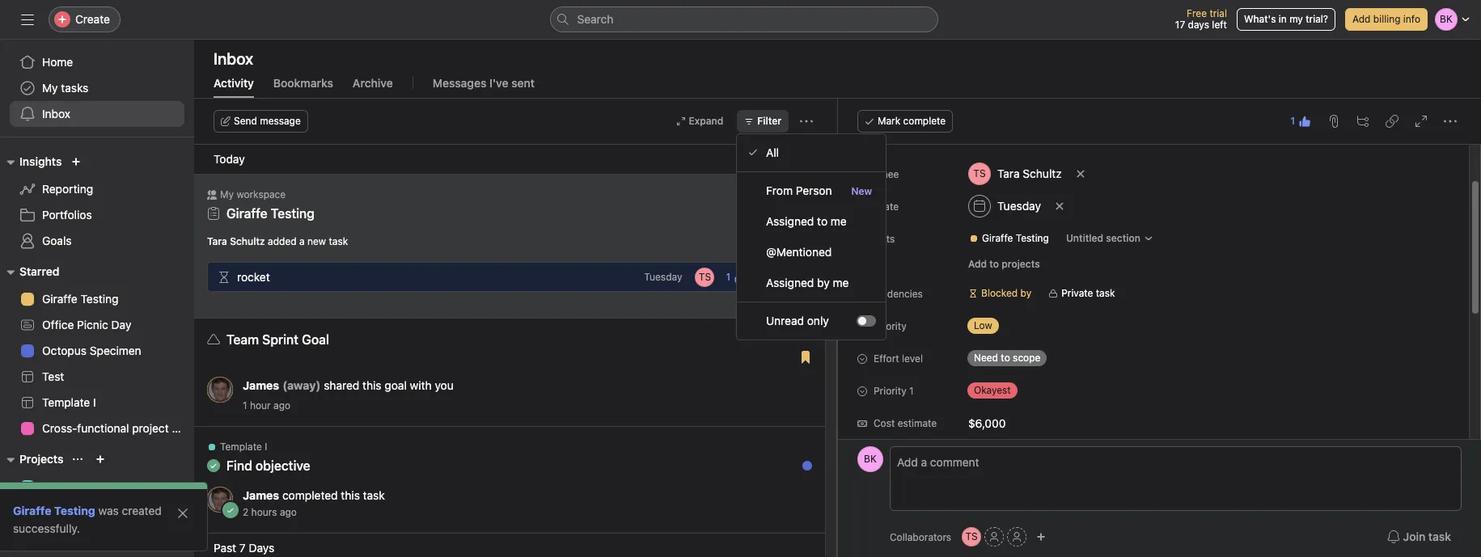 Task type: vqa. For each thing, say whether or not it's contained in the screenshot.
Numbered List IMAGE
no



Task type: locate. For each thing, give the bounding box(es) containing it.
ts button right tuesday button
[[695, 267, 715, 287]]

priority down effort
[[874, 385, 907, 397]]

0 vertical spatial priority
[[874, 320, 907, 333]]

1 vertical spatial project
[[132, 506, 169, 520]]

me left dependencies
[[833, 276, 849, 290]]

ago inside james (away) shared this goal with you 1 hour ago
[[274, 400, 291, 412]]

add for add billing info
[[1353, 13, 1371, 25]]

cross-functional project plan for cross-functional project plan link in projects element
[[42, 506, 194, 520]]

2 cross-functional project plan from the top
[[42, 506, 194, 520]]

0 vertical spatial inbox
[[214, 49, 253, 68]]

james inside james completed this task 2 hours ago
[[243, 489, 279, 503]]

by up only
[[817, 276, 830, 290]]

hours
[[251, 507, 277, 519]]

show options, current sort, top image
[[73, 455, 83, 465]]

james link up "hour"
[[243, 379, 279, 392]]

1 project from the top
[[132, 422, 169, 435]]

1 horizontal spatial ts
[[966, 531, 978, 543]]

0 vertical spatial template i link
[[10, 390, 185, 416]]

template i link down the "test"
[[10, 390, 185, 416]]

giraffe testing up projects
[[982, 232, 1050, 244]]

this inside james completed this task 2 hours ago
[[341, 489, 360, 503]]

giraffe testing up office picnic day
[[42, 292, 119, 306]]

1 left 0 comments image
[[726, 271, 731, 283]]

cross-functional project plan inside starred element
[[42, 422, 194, 435]]

0 vertical spatial add
[[1353, 13, 1371, 25]]

1 vertical spatial cross-functional project plan
[[42, 506, 194, 520]]

0 horizontal spatial tuesday
[[644, 271, 683, 283]]

2 cross- from the top
[[42, 506, 77, 520]]

add for add to projects
[[969, 258, 987, 270]]

giraffe testing link up the picnic
[[10, 286, 185, 312]]

projects left show options, current sort, top image
[[19, 452, 63, 466]]

1 cross-functional project plan link from the top
[[10, 416, 194, 442]]

0 vertical spatial projects
[[858, 233, 895, 245]]

by for assigned
[[817, 276, 830, 290]]

template i down the "test"
[[42, 396, 96, 409]]

tuesday button
[[961, 192, 1049, 221]]

assignee
[[858, 168, 899, 180]]

0 horizontal spatial projects
[[19, 452, 63, 466]]

my inside the "global" element
[[42, 81, 58, 95]]

filter
[[758, 115, 782, 127]]

cross-functional project plan down new project or portfolio "image"
[[42, 506, 194, 520]]

1 vertical spatial template i link
[[10, 474, 185, 500]]

rocket dialog
[[838, 70, 1482, 558]]

functional inside starred element
[[77, 422, 129, 435]]

task right completed
[[363, 489, 385, 503]]

project down test link
[[132, 422, 169, 435]]

1 vertical spatial plan
[[172, 506, 194, 520]]

template i inside starred element
[[42, 396, 96, 409]]

ago inside james completed this task 2 hours ago
[[280, 507, 297, 519]]

projects
[[858, 233, 895, 245], [19, 452, 63, 466]]

project inside starred element
[[132, 422, 169, 435]]

plan
[[172, 422, 194, 435], [172, 506, 194, 520]]

2 vertical spatial template
[[42, 480, 90, 494]]

1 horizontal spatial by
[[1021, 287, 1032, 299]]

complete
[[904, 115, 946, 127]]

assigned for assigned by me
[[766, 276, 814, 290]]

add subtask image
[[1357, 115, 1370, 128]]

0 horizontal spatial ts button
[[695, 267, 715, 287]]

send message button
[[214, 110, 308, 133]]

2 cross-functional project plan link from the top
[[10, 500, 194, 526]]

ja for 2nd ja button
[[215, 494, 225, 506]]

template i down show options, current sort, top image
[[42, 480, 96, 494]]

with
[[410, 379, 432, 392]]

task inside james completed this task 2 hours ago
[[363, 489, 385, 503]]

my tasks link
[[10, 75, 185, 101]]

1 priority from the top
[[874, 320, 907, 333]]

2 vertical spatial to
[[1001, 352, 1011, 364]]

1 plan from the top
[[172, 422, 194, 435]]

1 vertical spatial priority
[[874, 385, 907, 397]]

ts inside rocket dialog
[[966, 531, 978, 543]]

0 vertical spatial me
[[831, 214, 847, 228]]

inbox
[[214, 49, 253, 68], [42, 107, 70, 121]]

ts for leftmost ts button
[[699, 271, 711, 283]]

0 vertical spatial cross-functional project plan link
[[10, 416, 194, 442]]

archive notification image
[[795, 337, 808, 350]]

0 vertical spatial 1 button
[[1286, 110, 1317, 133]]

1 functional from the top
[[77, 422, 129, 435]]

by
[[817, 276, 830, 290], [1021, 287, 1032, 299]]

main content
[[858, 70, 1468, 558]]

1 horizontal spatial tuesday
[[998, 199, 1041, 213]]

ja button left 2
[[207, 487, 233, 513]]

tara inside dropdown button
[[998, 167, 1020, 180]]

add or remove collaborators image
[[1037, 532, 1046, 542]]

0 vertical spatial project
[[132, 422, 169, 435]]

2 james from the top
[[243, 489, 279, 503]]

my for my workspace
[[220, 189, 234, 201]]

priority for priority
[[874, 320, 907, 333]]

left
[[1213, 19, 1228, 31]]

cross-functional project plan link up 'invite'
[[10, 500, 194, 526]]

schultz left added
[[230, 235, 265, 248]]

0 vertical spatial james link
[[243, 379, 279, 392]]

james inside james (away) shared this goal with you 1 hour ago
[[243, 379, 279, 392]]

unread
[[766, 314, 804, 328]]

james for team
[[243, 379, 279, 392]]

ts right tuesday button
[[699, 271, 711, 283]]

1 vertical spatial james
[[243, 489, 279, 503]]

1 vertical spatial tara
[[207, 235, 227, 248]]

1 james from the top
[[243, 379, 279, 392]]

1 horizontal spatial schultz
[[1023, 167, 1062, 180]]

1 vertical spatial cross-
[[42, 506, 77, 520]]

template i up find objective
[[220, 441, 267, 453]]

this right completed
[[341, 489, 360, 503]]

i inside projects element
[[93, 480, 96, 494]]

1 vertical spatial cross-functional project plan link
[[10, 500, 194, 526]]

giraffe up office
[[42, 292, 77, 306]]

0 vertical spatial cross-
[[42, 422, 77, 435]]

schultz up clear due date icon
[[1023, 167, 1062, 180]]

reporting
[[42, 182, 93, 196]]

ago right "hour"
[[274, 400, 291, 412]]

collaborators
[[890, 531, 952, 543]]

hour
[[250, 400, 271, 412]]

1 left "hour"
[[243, 400, 247, 412]]

0 vertical spatial template i
[[42, 396, 96, 409]]

0 comments image
[[757, 271, 770, 284]]

giraffe inside rocket dialog
[[982, 232, 1013, 244]]

by right the blocked
[[1021, 287, 1032, 299]]

0 vertical spatial to
[[817, 214, 828, 228]]

ts button right collaborators
[[962, 528, 982, 547]]

1 vertical spatial ja
[[215, 494, 225, 506]]

successfully.
[[13, 522, 80, 536]]

testing inside rocket dialog
[[1016, 232, 1050, 244]]

priority for priority 1
[[874, 385, 907, 397]]

0 vertical spatial cross-functional project plan
[[42, 422, 194, 435]]

cross-functional project plan link
[[10, 416, 194, 442], [10, 500, 194, 526]]

search list box
[[550, 6, 938, 32]]

my
[[42, 81, 58, 95], [220, 189, 234, 201]]

this left the goal
[[363, 379, 382, 392]]

1 button
[[1286, 110, 1317, 133], [721, 266, 752, 288]]

private
[[1062, 287, 1094, 299]]

more actions image
[[743, 337, 756, 350]]

template down show options, current sort, top image
[[42, 480, 90, 494]]

person
[[796, 184, 832, 197]]

workspace
[[237, 189, 286, 201]]

cross- up successfully.
[[42, 506, 77, 520]]

0 vertical spatial schultz
[[1023, 167, 1062, 180]]

plan inside projects element
[[172, 506, 194, 520]]

tara up tuesday dropdown button
[[998, 167, 1020, 180]]

main content containing tara schultz
[[858, 70, 1468, 558]]

invite button
[[15, 522, 85, 551]]

sent
[[512, 76, 535, 90]]

team
[[227, 333, 259, 347]]

1 vertical spatial add
[[969, 258, 987, 270]]

1 vertical spatial projects
[[19, 452, 63, 466]]

to inside dropdown button
[[1001, 352, 1011, 364]]

1 button left attachments: add a file to this task, rocket icon
[[1286, 110, 1317, 133]]

cross-functional project plan inside projects element
[[42, 506, 194, 520]]

my left tasks
[[42, 81, 58, 95]]

blocked
[[982, 287, 1018, 299]]

1 vertical spatial inbox
[[42, 107, 70, 121]]

2 functional from the top
[[77, 506, 129, 520]]

1 vertical spatial ja button
[[207, 487, 233, 513]]

ja button left "hour"
[[207, 377, 233, 403]]

effort level
[[874, 353, 923, 365]]

to inside button
[[990, 258, 999, 270]]

0 vertical spatial my
[[42, 81, 58, 95]]

0 horizontal spatial 1 button
[[721, 266, 752, 288]]

archive link
[[353, 76, 393, 98]]

1 vertical spatial tuesday
[[644, 271, 683, 283]]

goals link
[[10, 228, 185, 254]]

tara up dependencies image
[[207, 235, 227, 248]]

0 horizontal spatial add
[[969, 258, 987, 270]]

add inside add to projects button
[[969, 258, 987, 270]]

template i link inside projects element
[[10, 474, 185, 500]]

project for cross-functional project plan link in starred element
[[132, 422, 169, 435]]

scope
[[1013, 352, 1041, 364]]

1 horizontal spatial add
[[1353, 13, 1371, 25]]

0 vertical spatial ja button
[[207, 377, 233, 403]]

projects element
[[0, 445, 194, 558]]

blocked by button
[[961, 282, 1039, 305]]

1 vertical spatial functional
[[77, 506, 129, 520]]

0 vertical spatial functional
[[77, 422, 129, 435]]

1 vertical spatial james link
[[243, 489, 279, 503]]

0 horizontal spatial inbox
[[42, 107, 70, 121]]

0 vertical spatial ago
[[274, 400, 291, 412]]

messages
[[433, 76, 487, 90]]

1 button left 0 comments image
[[721, 266, 752, 288]]

1 horizontal spatial my
[[220, 189, 234, 201]]

1 horizontal spatial inbox
[[214, 49, 253, 68]]

james up hours
[[243, 489, 279, 503]]

2 assigned from the top
[[766, 276, 814, 290]]

bookmarks link
[[273, 76, 333, 98]]

0 horizontal spatial tara
[[207, 235, 227, 248]]

tasks
[[61, 81, 89, 95]]

my left workspace
[[220, 189, 234, 201]]

0 horizontal spatial to
[[817, 214, 828, 228]]

giraffe inside starred element
[[42, 292, 77, 306]]

template i
[[42, 396, 96, 409], [220, 441, 267, 453], [42, 480, 96, 494]]

need
[[974, 352, 999, 364]]

0 vertical spatial i
[[93, 396, 96, 409]]

i down test link
[[93, 396, 96, 409]]

ts
[[699, 271, 711, 283], [966, 531, 978, 543]]

to right the need
[[1001, 352, 1011, 364]]

ja
[[215, 384, 225, 396], [215, 494, 225, 506]]

2 ja from the top
[[215, 494, 225, 506]]

add left billing
[[1353, 13, 1371, 25]]

from
[[766, 184, 793, 197]]

1 james link from the top
[[243, 379, 279, 392]]

1 horizontal spatial this
[[363, 379, 382, 392]]

dependencies
[[858, 288, 923, 300]]

0 vertical spatial tuesday
[[998, 199, 1041, 213]]

0 horizontal spatial this
[[341, 489, 360, 503]]

2 vertical spatial template i
[[42, 480, 96, 494]]

1 vertical spatial template
[[220, 441, 262, 453]]

task right join
[[1429, 530, 1452, 544]]

0 vertical spatial assigned
[[766, 214, 814, 228]]

global element
[[0, 40, 194, 137]]

send
[[234, 115, 257, 127]]

cross-functional project plan link up new project or portfolio "image"
[[10, 416, 194, 442]]

giraffe testing
[[227, 206, 315, 221], [982, 232, 1050, 244], [42, 292, 119, 306], [13, 504, 95, 518]]

to
[[817, 214, 828, 228], [990, 258, 999, 270], [1001, 352, 1011, 364]]

i up find objective
[[265, 441, 267, 453]]

1 assigned from the top
[[766, 214, 814, 228]]

assigned down "@mentioned"
[[766, 276, 814, 290]]

2 horizontal spatial to
[[1001, 352, 1011, 364]]

more actions image
[[800, 115, 813, 128]]

project
[[132, 422, 169, 435], [132, 506, 169, 520]]

activity link
[[214, 76, 254, 98]]

1 ja button from the top
[[207, 377, 233, 403]]

2 plan from the top
[[172, 506, 194, 520]]

1 vertical spatial assigned
[[766, 276, 814, 290]]

schultz for tara schultz added a new task
[[230, 235, 265, 248]]

ts button
[[695, 267, 715, 287], [962, 528, 982, 547]]

2 project from the top
[[132, 506, 169, 520]]

2
[[243, 507, 249, 519]]

2 priority from the top
[[874, 385, 907, 397]]

plan inside starred element
[[172, 422, 194, 435]]

add
[[1353, 13, 1371, 25], [969, 258, 987, 270]]

me for assigned to me
[[831, 214, 847, 228]]

assigned up "@mentioned"
[[766, 214, 814, 228]]

add up the blocked
[[969, 258, 987, 270]]

assigned for assigned to me
[[766, 214, 814, 228]]

tuesday inside dropdown button
[[998, 199, 1041, 213]]

0 vertical spatial plan
[[172, 422, 194, 435]]

priority down dependencies
[[874, 320, 907, 333]]

mark
[[878, 115, 901, 127]]

1 vertical spatial 1 button
[[721, 266, 752, 288]]

cross-functional project plan up new project or portfolio "image"
[[42, 422, 194, 435]]

0 vertical spatial james
[[243, 379, 279, 392]]

add billing info
[[1353, 13, 1421, 25]]

tara schultz button
[[961, 159, 1070, 189]]

0 horizontal spatial schultz
[[230, 235, 265, 248]]

james up "hour"
[[243, 379, 279, 392]]

test
[[42, 370, 64, 384]]

0 vertical spatial tara
[[998, 167, 1020, 180]]

add inside the "add billing info" button
[[1353, 13, 1371, 25]]

template i inside projects element
[[42, 480, 96, 494]]

0 horizontal spatial my
[[42, 81, 58, 95]]

portfolios link
[[10, 202, 185, 228]]

giraffe testing link up "add to projects"
[[963, 231, 1056, 247]]

0 horizontal spatial by
[[817, 276, 830, 290]]

giraffe testing inside rocket dialog
[[982, 232, 1050, 244]]

join task
[[1404, 530, 1452, 544]]

1 vertical spatial schultz
[[230, 235, 265, 248]]

1 horizontal spatial tara
[[998, 167, 1020, 180]]

1 horizontal spatial projects
[[858, 233, 895, 245]]

template down the "test"
[[42, 396, 90, 409]]

projects down due date
[[858, 233, 895, 245]]

bookmarks
[[273, 76, 333, 90]]

by inside dropdown button
[[1021, 287, 1032, 299]]

1 horizontal spatial to
[[990, 258, 999, 270]]

0 vertical spatial template
[[42, 396, 90, 409]]

i down new project or portfolio "image"
[[93, 480, 96, 494]]

to left projects
[[990, 258, 999, 270]]

0 vertical spatial ts button
[[695, 267, 715, 287]]

mark complete button
[[858, 110, 953, 133]]

template i link up was
[[10, 474, 185, 500]]

ago right hours
[[280, 507, 297, 519]]

to down person
[[817, 214, 828, 228]]

today
[[214, 152, 245, 166]]

tuesday
[[998, 199, 1041, 213], [644, 271, 683, 283]]

starred
[[19, 265, 59, 278]]

okayest button
[[961, 380, 1058, 402]]

ts right collaborators
[[966, 531, 978, 543]]

1 cross-functional project plan from the top
[[42, 422, 194, 435]]

1 vertical spatial to
[[990, 258, 999, 270]]

messages i've sent link
[[433, 76, 535, 98]]

Cost estimate text field
[[961, 409, 1156, 438]]

1 cross- from the top
[[42, 422, 77, 435]]

need to scope button
[[961, 347, 1070, 370]]

my
[[1290, 13, 1304, 25]]

schultz inside dropdown button
[[1023, 167, 1062, 180]]

schultz
[[1023, 167, 1062, 180], [230, 235, 265, 248]]

1 vertical spatial my
[[220, 189, 234, 201]]

testing up the office picnic day link
[[81, 292, 119, 306]]

private task
[[1062, 287, 1116, 299]]

project left 'close' icon
[[132, 506, 169, 520]]

0 vertical spatial this
[[363, 379, 382, 392]]

task right new
[[329, 235, 348, 248]]

low
[[974, 320, 993, 332]]

1 vertical spatial ago
[[280, 507, 297, 519]]

2 vertical spatial i
[[93, 480, 96, 494]]

testing up 'invite'
[[54, 504, 95, 518]]

1 ja from the top
[[215, 384, 225, 396]]

cross- up show options, current sort, top image
[[42, 422, 77, 435]]

1 vertical spatial ts
[[966, 531, 978, 543]]

0 vertical spatial ts
[[699, 271, 711, 283]]

0 vertical spatial ja
[[215, 384, 225, 396]]

i've
[[490, 76, 509, 90]]

giraffe up "add to projects"
[[982, 232, 1013, 244]]

cross-
[[42, 422, 77, 435], [42, 506, 77, 520]]

1 vertical spatial this
[[341, 489, 360, 503]]

inbox up activity
[[214, 49, 253, 68]]

2 template i link from the top
[[10, 474, 185, 500]]

testing up projects
[[1016, 232, 1050, 244]]

effort
[[874, 353, 900, 365]]

past
[[214, 541, 236, 555]]

attachments: add a file to this task, rocket image
[[1328, 115, 1341, 128]]

free
[[1187, 7, 1207, 19]]

james link up hours
[[243, 489, 279, 503]]

inbox down my tasks
[[42, 107, 70, 121]]

1 vertical spatial me
[[833, 276, 849, 290]]

template
[[42, 396, 90, 409], [220, 441, 262, 453], [42, 480, 90, 494]]

1 horizontal spatial ts button
[[962, 528, 982, 547]]

james
[[243, 379, 279, 392], [243, 489, 279, 503]]

ja for second ja button from the bottom
[[215, 384, 225, 396]]

0 horizontal spatial ts
[[699, 271, 711, 283]]

me down person
[[831, 214, 847, 228]]

portfolios
[[42, 208, 92, 222]]

testing up a
[[271, 206, 315, 221]]

remove from bookmarks image
[[769, 337, 782, 350]]

template up find objective
[[220, 441, 262, 453]]



Task type: describe. For each thing, give the bounding box(es) containing it.
remove assignee image
[[1076, 169, 1086, 179]]

priority 1
[[874, 385, 914, 397]]

past 7 days
[[214, 541, 275, 555]]

what's in my trial? button
[[1237, 8, 1336, 31]]

insights element
[[0, 147, 194, 257]]

due date
[[858, 201, 899, 213]]

octopus
[[42, 344, 87, 358]]

what's
[[1245, 13, 1277, 25]]

join task button
[[1377, 523, 1462, 552]]

full screen image
[[1415, 115, 1428, 128]]

giraffe testing link up successfully.
[[13, 504, 95, 518]]

info
[[1404, 13, 1421, 25]]

project for cross-functional project plan link in projects element
[[132, 506, 169, 520]]

my tasks
[[42, 81, 89, 95]]

office picnic day link
[[10, 312, 185, 338]]

added
[[268, 235, 297, 248]]

testing inside starred element
[[81, 292, 119, 306]]

new project or portfolio image
[[96, 455, 106, 465]]

@mentioned
[[766, 245, 832, 259]]

by for blocked
[[1021, 287, 1032, 299]]

add to projects button
[[961, 253, 1048, 276]]

schultz for tara schultz
[[1023, 167, 1062, 180]]

reporting link
[[10, 176, 185, 202]]

bk
[[864, 453, 877, 465]]

inbox link
[[10, 101, 185, 127]]

you
[[435, 379, 454, 392]]

my workspace
[[220, 189, 286, 201]]

new image
[[72, 157, 81, 167]]

what's in my trial?
[[1245, 13, 1329, 25]]

free trial 17 days left
[[1176, 7, 1228, 31]]

untitled section
[[1067, 232, 1141, 244]]

assigned by me
[[766, 276, 849, 290]]

home
[[42, 55, 73, 69]]

okayest
[[974, 384, 1011, 397]]

created
[[122, 504, 162, 518]]

bk button
[[858, 447, 884, 473]]

task inside 'button'
[[1429, 530, 1452, 544]]

close image
[[176, 507, 189, 520]]

mark complete
[[878, 115, 946, 127]]

specimen
[[90, 344, 141, 358]]

1 vertical spatial template i
[[220, 441, 267, 453]]

1 vertical spatial ts button
[[962, 528, 982, 547]]

unread only
[[766, 314, 829, 328]]

insights button
[[0, 152, 62, 172]]

projects inside dropdown button
[[19, 452, 63, 466]]

from person
[[766, 184, 832, 197]]

was created successfully.
[[13, 504, 162, 536]]

giraffe up successfully.
[[13, 504, 51, 518]]

create button
[[49, 6, 121, 32]]

goal
[[385, 379, 407, 392]]

expand button
[[669, 110, 731, 133]]

estimate
[[898, 418, 937, 430]]

1 template i link from the top
[[10, 390, 185, 416]]

create
[[75, 12, 110, 26]]

blocked by
[[982, 287, 1032, 299]]

filter button
[[737, 110, 789, 133]]

rocket
[[237, 270, 270, 284]]

starred button
[[0, 262, 59, 282]]

date
[[879, 201, 899, 213]]

1 left attachments: add a file to this task, rocket icon
[[1291, 115, 1296, 127]]

message
[[260, 115, 301, 127]]

dependencies image
[[218, 271, 231, 284]]

1 down level
[[910, 385, 914, 397]]

completed
[[282, 489, 338, 503]]

new
[[307, 235, 326, 248]]

i inside starred element
[[93, 396, 96, 409]]

inbox inside the "global" element
[[42, 107, 70, 121]]

template inside starred element
[[42, 396, 90, 409]]

only
[[807, 314, 829, 328]]

functional inside projects element
[[77, 506, 129, 520]]

trial?
[[1306, 13, 1329, 25]]

starred element
[[0, 257, 194, 445]]

hide sidebar image
[[21, 13, 34, 26]]

to for me
[[817, 214, 828, 228]]

1 horizontal spatial 1 button
[[1286, 110, 1317, 133]]

ts for the bottommost ts button
[[966, 531, 978, 543]]

(away)
[[283, 379, 321, 392]]

cross-functional project plan for cross-functional project plan link in starred element
[[42, 422, 194, 435]]

picnic
[[77, 318, 108, 332]]

to for projects
[[990, 258, 999, 270]]

cross-functional project plan link inside starred element
[[10, 416, 194, 442]]

tara schultz added a new task
[[207, 235, 348, 248]]

projects button
[[0, 450, 63, 469]]

untitled
[[1067, 232, 1104, 244]]

in
[[1279, 13, 1287, 25]]

copy task link image
[[1386, 115, 1399, 128]]

clear due date image
[[1055, 202, 1065, 211]]

test link
[[10, 364, 185, 390]]

giraffe testing down workspace
[[227, 206, 315, 221]]

giraffe testing up successfully.
[[13, 504, 95, 518]]

james (away) shared this goal with you 1 hour ago
[[243, 379, 454, 412]]

task right the private
[[1096, 287, 1116, 299]]

find objective
[[227, 459, 311, 473]]

template inside projects element
[[42, 480, 90, 494]]

my for my tasks
[[42, 81, 58, 95]]

due
[[858, 201, 876, 213]]

me for assigned by me
[[833, 276, 849, 290]]

james completed this task 2 hours ago
[[243, 489, 385, 519]]

tara for tara schultz added a new task
[[207, 235, 227, 248]]

james for template
[[243, 489, 279, 503]]

billing
[[1374, 13, 1401, 25]]

2 ja button from the top
[[207, 487, 233, 513]]

cross- inside starred element
[[42, 422, 77, 435]]

more actions for this task image
[[1444, 115, 1457, 128]]

2 james link from the top
[[243, 489, 279, 503]]

search button
[[550, 6, 938, 32]]

giraffe testing inside starred element
[[42, 292, 119, 306]]

team sprint goal
[[227, 333, 329, 347]]

1 vertical spatial i
[[265, 441, 267, 453]]

this inside james (away) shared this goal with you 1 hour ago
[[363, 379, 382, 392]]

giraffe down the 'my workspace' on the top
[[227, 206, 268, 221]]

giraffe testing link inside rocket dialog
[[963, 231, 1056, 247]]

cross-functional project plan link inside projects element
[[10, 500, 194, 526]]

need to scope
[[974, 352, 1041, 364]]

cross- inside projects element
[[42, 506, 77, 520]]

projects inside rocket dialog
[[858, 233, 895, 245]]

office picnic day
[[42, 318, 131, 332]]

1 inside james (away) shared this goal with you 1 hour ago
[[243, 400, 247, 412]]

to for scope
[[1001, 352, 1011, 364]]

insights
[[19, 155, 62, 168]]

tara for tara schultz
[[998, 167, 1020, 180]]

octopus specimen link
[[10, 338, 185, 364]]

giraffe testing link down workspace
[[227, 206, 315, 221]]

giraffe testing link inside starred element
[[10, 286, 185, 312]]

cost
[[874, 418, 895, 430]]

level
[[902, 353, 923, 365]]

sprint goal
[[262, 333, 329, 347]]

tara schultz
[[998, 167, 1062, 180]]

section
[[1107, 232, 1141, 244]]

archive
[[353, 76, 393, 90]]

days
[[1188, 19, 1210, 31]]

projects
[[1002, 258, 1040, 270]]



